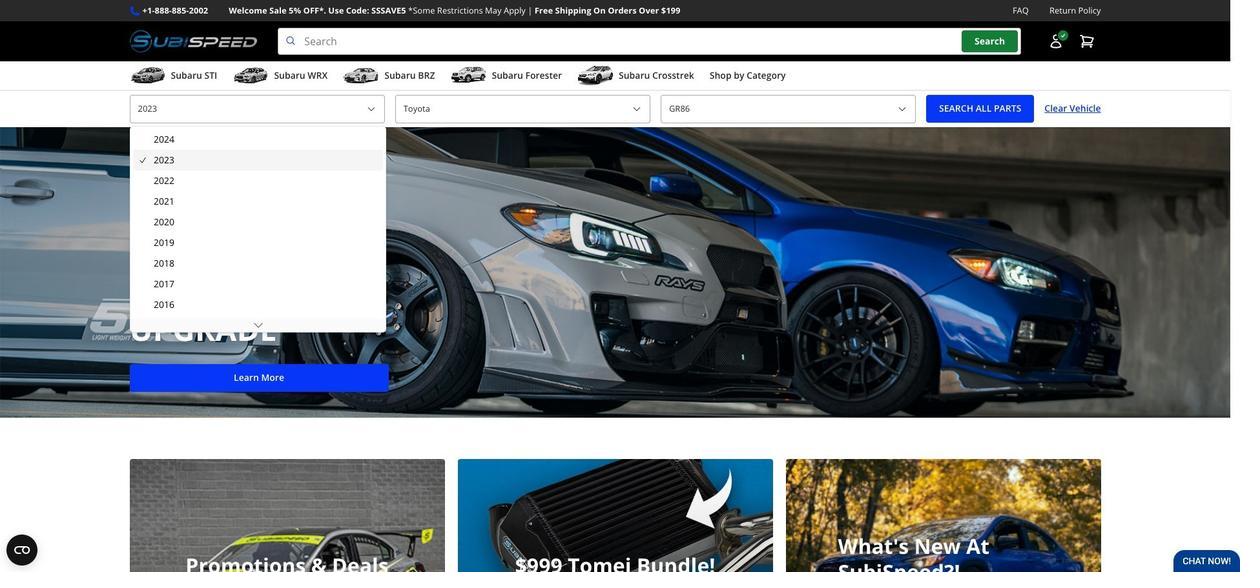 Task type: vqa. For each thing, say whether or not it's contained in the screenshot.
1st option from the top of the page
yes



Task type: describe. For each thing, give the bounding box(es) containing it.
2 option from the top
[[133, 315, 383, 336]]

search input field
[[278, 28, 1021, 55]]



Task type: locate. For each thing, give the bounding box(es) containing it.
list box
[[130, 126, 387, 573]]

0 vertical spatial option
[[133, 150, 383, 171]]

open widget image
[[6, 535, 37, 566]]

group
[[133, 129, 383, 573]]

1 vertical spatial option
[[133, 315, 383, 336]]

1 option from the top
[[133, 150, 383, 171]]

option
[[133, 150, 383, 171], [133, 315, 383, 336]]



